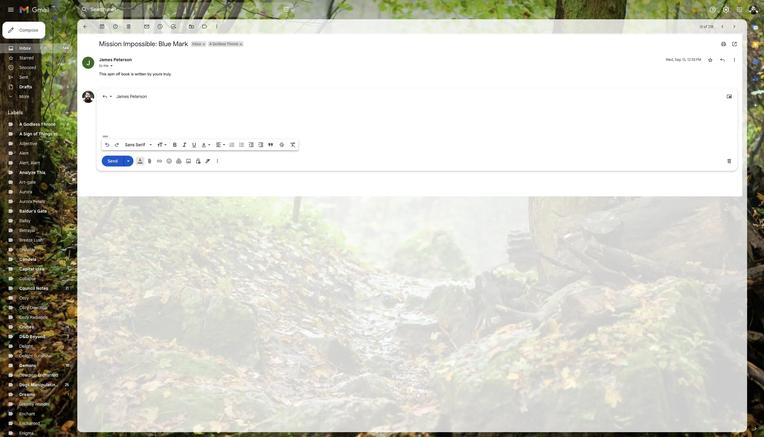 Task type: locate. For each thing, give the bounding box(es) containing it.
1 vertical spatial aurora
[[19, 199, 32, 205]]

0 vertical spatial to
[[99, 63, 102, 68]]

dewdrop enchanted link
[[19, 373, 58, 379]]

Not starred checkbox
[[707, 57, 714, 63]]

1 horizontal spatial of
[[704, 24, 707, 29]]

1 cozy from the top
[[19, 296, 29, 301]]

1 vertical spatial of
[[33, 131, 38, 137]]

of right sign
[[33, 131, 38, 137]]

ballsy link
[[19, 218, 31, 224]]

betrayal
[[19, 228, 35, 234]]

book
[[121, 72, 130, 76]]

alert up "analyze this"
[[31, 160, 40, 166]]

wander
[[35, 402, 50, 407]]

a godless throne down the labels heading
[[19, 122, 56, 127]]

this right the 'analyze'
[[37, 170, 45, 176]]

betrayal link
[[19, 228, 35, 234]]

0 vertical spatial enchanted
[[38, 373, 58, 379]]

collapse link
[[19, 276, 36, 282]]

1 horizontal spatial james
[[116, 94, 129, 99]]

inbox right the mark
[[192, 42, 201, 46]]

1 vertical spatial throne
[[41, 122, 56, 127]]

1 vertical spatial a
[[19, 122, 22, 127]]

attach files image
[[147, 158, 153, 164]]

a down labels
[[19, 122, 22, 127]]

13,
[[682, 57, 687, 62]]

art-
[[19, 180, 27, 185]]

aurora
[[19, 189, 32, 195], [19, 199, 32, 205]]

beyond
[[30, 334, 45, 340]]

1 vertical spatial enchanted
[[19, 421, 40, 427]]

a left sign
[[19, 131, 22, 137]]

a right inbox button
[[209, 42, 212, 46]]

a godless throne link
[[19, 122, 56, 127]]

james up me
[[99, 57, 113, 63]]

gate
[[27, 180, 36, 185]]

2 vertical spatial a
[[19, 131, 22, 137]]

None search field
[[77, 2, 295, 17]]

breeze lush
[[19, 238, 43, 243]]

peterson
[[114, 57, 132, 63], [130, 94, 147, 99]]

godless down more 'icon'
[[213, 42, 226, 46]]

cozy down cozy link
[[19, 305, 29, 311]]

godless inside labels navigation
[[23, 122, 40, 127]]

dewdrop
[[30, 305, 47, 311], [19, 373, 37, 379]]

1 horizontal spatial to
[[99, 63, 102, 68]]

aurora petals
[[19, 199, 45, 205]]

cozy for cozy link
[[19, 296, 29, 301]]

to
[[99, 63, 102, 68], [54, 131, 58, 137]]

cozy radiance
[[19, 315, 48, 321]]

1 1 from the top
[[68, 132, 69, 136]]

0 vertical spatial throne
[[227, 42, 238, 46]]

search mail image
[[79, 4, 90, 15]]

analyze this link
[[19, 170, 45, 176]]

1 vertical spatial delight
[[19, 354, 33, 359]]

1 horizontal spatial this
[[99, 72, 107, 76]]

0 horizontal spatial throne
[[41, 122, 56, 127]]

1 vertical spatial cozy
[[19, 305, 29, 311]]

me
[[103, 63, 108, 68]]

off
[[116, 72, 120, 76]]

indent more ‪(⌘])‬ image
[[258, 142, 264, 148]]

2 vertical spatial cozy
[[19, 315, 29, 321]]

inbox inside button
[[192, 42, 201, 46]]

0 vertical spatial a
[[209, 42, 212, 46]]

0 vertical spatial dewdrop
[[30, 305, 47, 311]]

of right 13
[[704, 24, 707, 29]]

demons link
[[19, 363, 36, 369]]

aurora for aurora link
[[19, 189, 32, 195]]

0 vertical spatial alert
[[19, 151, 29, 156]]

enchanted up manipulating
[[38, 373, 58, 379]]

starred link
[[19, 55, 34, 61]]

dreamy
[[19, 402, 34, 407]]

peterson down written
[[130, 94, 147, 99]]

a godless throne down more 'icon'
[[209, 42, 238, 46]]

Search mail text field
[[91, 7, 266, 13]]

1 horizontal spatial a godless throne
[[209, 42, 238, 46]]

snoozed link
[[19, 65, 36, 70]]

blue
[[159, 40, 171, 48]]

james peterson up the "show details" icon at top left
[[99, 57, 132, 63]]

1 vertical spatial a godless throne
[[19, 122, 56, 127]]

archive image
[[99, 24, 105, 30]]

italic ‪(⌘i)‬ image
[[182, 142, 188, 148]]

cozy for cozy radiance
[[19, 315, 29, 321]]

4 1 from the top
[[68, 267, 69, 272]]

a godless throne button
[[208, 41, 239, 47]]

2 21 from the top
[[66, 286, 69, 291]]

dewdrop down demons
[[19, 373, 37, 379]]

wed, sep 13, 12:35 pm cell
[[666, 57, 701, 63]]

21
[[66, 257, 69, 262], [66, 286, 69, 291]]

enigma link
[[19, 431, 33, 436]]

dewdrop up the radiance
[[30, 305, 47, 311]]

0 horizontal spatial godless
[[23, 122, 40, 127]]

godless
[[213, 42, 226, 46], [23, 122, 40, 127]]

aurora down aurora link
[[19, 199, 32, 205]]

to inside labels navigation
[[54, 131, 58, 137]]

enigma
[[19, 431, 33, 436]]

godless up sign
[[23, 122, 40, 127]]

james peterson
[[99, 57, 132, 63], [116, 94, 147, 99]]

0 horizontal spatial of
[[33, 131, 38, 137]]

is
[[131, 72, 134, 76]]

1 vertical spatial to
[[54, 131, 58, 137]]

inbox up starred link
[[19, 46, 31, 51]]

sent
[[19, 75, 28, 80]]

3 cozy from the top
[[19, 315, 29, 321]]

1 21 from the top
[[66, 257, 69, 262]]

dreams
[[19, 392, 35, 398]]

tab list
[[747, 19, 764, 416]]

delight
[[19, 344, 33, 350], [19, 354, 33, 359]]

0 vertical spatial a godless throne
[[209, 42, 238, 46]]

wed, sep 13, 12:35 pm
[[666, 57, 701, 62]]

a godless throne
[[209, 42, 238, 46], [19, 122, 56, 127]]

indent less ‪(⌘[)‬ image
[[248, 142, 254, 148]]

cozy radiance link
[[19, 315, 48, 321]]

cozy down council
[[19, 296, 29, 301]]

delight down the delight 'link'
[[19, 354, 33, 359]]

labels heading
[[8, 110, 64, 116]]

1 delight from the top
[[19, 344, 33, 350]]

0 vertical spatial delight
[[19, 344, 33, 350]]

0 vertical spatial godless
[[213, 42, 226, 46]]

things
[[39, 131, 52, 137]]

1 vertical spatial alert
[[31, 160, 40, 166]]

1 horizontal spatial inbox
[[192, 42, 201, 46]]

this left 'spin'
[[99, 72, 107, 76]]

labels image
[[202, 24, 208, 30]]

add to tasks image
[[170, 24, 176, 30]]

type of response image
[[102, 93, 108, 100]]

2 1 from the top
[[68, 170, 69, 175]]

0 horizontal spatial to
[[54, 131, 58, 137]]

adjective link
[[19, 141, 37, 147]]

collapse
[[19, 276, 36, 282]]

13 of 218
[[700, 24, 714, 29]]

18
[[66, 364, 69, 368]]

a godless throne for the a godless throne link
[[19, 122, 56, 127]]

strikethrough ‪(⌘⇧x)‬ image
[[279, 142, 285, 148]]

sep
[[675, 57, 681, 62]]

1 vertical spatial 21
[[66, 286, 69, 291]]

aurora down art-gate
[[19, 189, 32, 195]]

breeze lush link
[[19, 238, 43, 243]]

alert up alert,
[[19, 151, 29, 156]]

more options image
[[216, 158, 219, 164]]

adjective
[[19, 141, 37, 147]]

toggle confidential mode image
[[195, 158, 201, 164]]

a godless throne inside button
[[209, 42, 238, 46]]

enchanted
[[38, 373, 58, 379], [19, 421, 40, 427]]

0 horizontal spatial inbox
[[19, 46, 31, 51]]

insert files using drive image
[[176, 158, 182, 164]]

alert,
[[19, 160, 30, 166]]

wed,
[[666, 57, 674, 62]]

yours
[[153, 72, 162, 76]]

labels
[[8, 110, 23, 116]]

quote ‪(⌘⇧9)‬ image
[[268, 142, 274, 148]]

underline ‪(⌘u)‬ image
[[191, 142, 197, 148]]

throne inside button
[[227, 42, 238, 46]]

to left me
[[99, 63, 102, 68]]

throne for the a godless throne link
[[41, 122, 56, 127]]

written
[[135, 72, 146, 76]]

2 delight from the top
[[19, 354, 33, 359]]

move to image
[[188, 24, 195, 30]]

snoozed
[[19, 65, 36, 70]]

more
[[19, 94, 29, 99]]

0 horizontal spatial alert
[[19, 151, 29, 156]]

5 1 from the top
[[68, 393, 69, 397]]

0 vertical spatial 21
[[66, 257, 69, 262]]

james peterson down is
[[116, 94, 147, 99]]

inbox for inbox link
[[19, 46, 31, 51]]

1 horizontal spatial godless
[[213, 42, 226, 46]]

1 aurora from the top
[[19, 189, 32, 195]]

1 horizontal spatial alert
[[31, 160, 40, 166]]

cozy up the crimes
[[19, 315, 29, 321]]

a for 4
[[19, 122, 22, 127]]

bulleted list ‪(⌘⇧8)‬ image
[[239, 142, 245, 148]]

baldur's gate
[[19, 209, 47, 214]]

insert signature image
[[205, 158, 211, 164]]

0 horizontal spatial this
[[37, 170, 45, 176]]

alert, alert link
[[19, 160, 40, 166]]

support image
[[709, 6, 717, 13]]

enchanted down enchant
[[19, 421, 40, 427]]

manipulating
[[31, 383, 58, 388]]

of inside labels navigation
[[33, 131, 38, 137]]

inbox inside labels navigation
[[19, 46, 31, 51]]

formatting options toolbar
[[102, 139, 298, 150]]

insert photo image
[[185, 158, 192, 164]]

godless inside button
[[213, 42, 226, 46]]

a
[[209, 42, 212, 46], [19, 122, 22, 127], [19, 131, 22, 137]]

3 1 from the top
[[68, 209, 69, 214]]

cozy dewdrop link
[[19, 305, 47, 311]]

2 aurora from the top
[[19, 199, 32, 205]]

2 cozy from the top
[[19, 305, 29, 311]]

candela link
[[19, 257, 36, 263]]

0 vertical spatial cozy
[[19, 296, 29, 301]]

james right "type of response" image
[[116, 94, 129, 99]]

12:35 pm
[[687, 57, 701, 62]]

a godless throne inside labels navigation
[[19, 122, 56, 127]]

cozy
[[19, 296, 29, 301], [19, 305, 29, 311], [19, 315, 29, 321]]

lush
[[34, 238, 43, 243]]

0 horizontal spatial a godless throne
[[19, 122, 56, 127]]

1 vertical spatial godless
[[23, 122, 40, 127]]

21 for council notes
[[66, 286, 69, 291]]

0 vertical spatial aurora
[[19, 189, 32, 195]]

1
[[68, 132, 69, 136], [68, 170, 69, 175], [68, 209, 69, 214], [68, 267, 69, 272], [68, 393, 69, 397]]

this inside labels navigation
[[37, 170, 45, 176]]

peterson up book
[[114, 57, 132, 63]]

delight down d&d
[[19, 344, 33, 350]]

crimes
[[19, 325, 34, 330]]

come
[[59, 131, 71, 137]]

throne inside labels navigation
[[41, 122, 56, 127]]

0 horizontal spatial james
[[99, 57, 113, 63]]

serif
[[136, 142, 145, 148]]

to left come on the top left
[[54, 131, 58, 137]]

1 horizontal spatial throne
[[227, 42, 238, 46]]

1 vertical spatial this
[[37, 170, 45, 176]]



Task type: vqa. For each thing, say whether or not it's contained in the screenshot.
Dreams
yes



Task type: describe. For each thing, give the bounding box(es) containing it.
cozy dewdrop
[[19, 305, 47, 311]]

sans serif
[[125, 142, 145, 148]]

snooze image
[[157, 24, 163, 30]]

a sign of things to come
[[19, 131, 71, 137]]

settings image
[[723, 6, 730, 13]]

sent link
[[19, 75, 28, 80]]

capital
[[19, 267, 34, 272]]

delight sunshine
[[19, 354, 51, 359]]

drafts link
[[19, 84, 32, 90]]

more image
[[214, 24, 220, 30]]

more button
[[0, 92, 72, 101]]

godless for the a godless throne button
[[213, 42, 226, 46]]

dewdrop enchanted
[[19, 373, 58, 379]]

0 vertical spatial james
[[99, 57, 113, 63]]

1 for analyze this
[[68, 170, 69, 175]]

council notes link
[[19, 286, 48, 292]]

dreamy wander
[[19, 402, 50, 407]]

d&d beyond
[[19, 334, 45, 340]]

radiance
[[30, 315, 48, 321]]

by
[[147, 72, 152, 76]]

main menu image
[[7, 6, 14, 13]]

notes
[[36, 286, 48, 292]]

145
[[63, 46, 69, 50]]

godless for the a godless throne link
[[23, 122, 40, 127]]

cozy link
[[19, 296, 29, 301]]

bold ‪(⌘b)‬ image
[[172, 142, 178, 148]]

3
[[67, 335, 69, 339]]

brutality
[[19, 247, 35, 253]]

idea
[[35, 267, 44, 272]]

send
[[108, 159, 118, 164]]

d&d
[[19, 334, 29, 340]]

undo ‪(⌘z)‬ image
[[104, 142, 110, 148]]

218
[[708, 24, 714, 29]]

a godless throne for the a godless throne button
[[209, 42, 238, 46]]

d&d beyond link
[[19, 334, 45, 340]]

art-gate
[[19, 180, 36, 185]]

council
[[19, 286, 35, 292]]

enchant
[[19, 412, 35, 417]]

delight for delight sunshine
[[19, 354, 33, 359]]

more send options image
[[125, 158, 131, 164]]

insert link ‪(⌘k)‬ image
[[156, 158, 163, 164]]

gmail image
[[19, 4, 52, 16]]

aurora for aurora petals
[[19, 199, 32, 205]]

this spin off book is written by yours truly.
[[99, 72, 173, 76]]

dreams link
[[19, 392, 35, 398]]

a for 1
[[19, 131, 22, 137]]

enchanted link
[[19, 421, 40, 427]]

capital idea
[[19, 267, 44, 272]]

candela
[[19, 257, 36, 263]]

sans
[[125, 142, 135, 148]]

delete image
[[126, 24, 132, 30]]

starred
[[19, 55, 34, 61]]

not starred image
[[707, 57, 714, 63]]

show details image
[[110, 64, 113, 68]]

1 vertical spatial james peterson
[[116, 94, 147, 99]]

advanced search options image
[[280, 3, 292, 15]]

cozy for cozy dewdrop
[[19, 305, 29, 311]]

crimes link
[[19, 325, 34, 330]]

back to inbox image
[[82, 24, 88, 30]]

discard draft ‪(⌘⇧d)‬ image
[[726, 158, 733, 164]]

remove formatting ‪(⌘\)‬ image
[[290, 142, 296, 148]]

1 for dreams
[[68, 393, 69, 397]]

show trimmed content image
[[102, 135, 109, 138]]

13
[[700, 24, 703, 29]]

alert link
[[19, 151, 29, 156]]

4
[[67, 122, 69, 127]]

1 vertical spatial peterson
[[130, 94, 147, 99]]

1 for baldur's gate
[[68, 209, 69, 214]]

delight link
[[19, 344, 33, 350]]

1 for a sign of things to come
[[68, 132, 69, 136]]

older image
[[732, 24, 738, 30]]

report spam image
[[112, 24, 118, 30]]

redo ‪(⌘y)‬ image
[[114, 142, 120, 148]]

6
[[67, 85, 69, 89]]

21 for candela
[[66, 257, 69, 262]]

spin
[[108, 72, 115, 76]]

1 for capital idea
[[68, 267, 69, 272]]

breeze
[[19, 238, 33, 243]]

1 vertical spatial dewdrop
[[19, 373, 37, 379]]

mark as unread image
[[144, 24, 150, 30]]

drafts
[[19, 84, 32, 90]]

a inside button
[[209, 42, 212, 46]]

0 vertical spatial of
[[704, 24, 707, 29]]

gate
[[37, 209, 47, 214]]

compose
[[19, 27, 38, 33]]

aurora link
[[19, 189, 32, 195]]

baldur's gate link
[[19, 209, 47, 214]]

0 vertical spatial peterson
[[114, 57, 132, 63]]

25
[[65, 383, 69, 388]]

to me
[[99, 63, 108, 68]]

numbered list ‪(⌘⇧7)‬ image
[[229, 142, 235, 148]]

labels navigation
[[0, 19, 77, 438]]

inbox link
[[19, 46, 31, 51]]

delight for the delight 'link'
[[19, 344, 33, 350]]

dogs manipulating time link
[[19, 383, 69, 388]]

throne for the a godless throne button
[[227, 42, 238, 46]]

14
[[65, 325, 69, 330]]

0 vertical spatial james peterson
[[99, 57, 132, 63]]

compose button
[[2, 22, 45, 39]]

capital idea link
[[19, 267, 44, 272]]

ballsy
[[19, 218, 31, 224]]

time
[[59, 383, 69, 388]]

newer image
[[720, 24, 726, 30]]

mission impossible: blue mark
[[99, 40, 188, 48]]

sans serif option
[[124, 142, 148, 148]]

sunshine
[[34, 354, 51, 359]]

sign
[[23, 131, 32, 137]]

delight sunshine link
[[19, 354, 51, 359]]

insert emoji ‪(⌘⇧2)‬ image
[[166, 158, 172, 164]]

1 vertical spatial james
[[116, 94, 129, 99]]

inbox for inbox button
[[192, 42, 201, 46]]

petals
[[33, 199, 45, 205]]

brutality link
[[19, 247, 35, 253]]

dreamy wander link
[[19, 402, 50, 407]]

art-gate link
[[19, 180, 36, 185]]

a sign of things to come link
[[19, 131, 71, 137]]

0 vertical spatial this
[[99, 72, 107, 76]]

aurora petals link
[[19, 199, 45, 205]]

demons
[[19, 363, 36, 369]]



